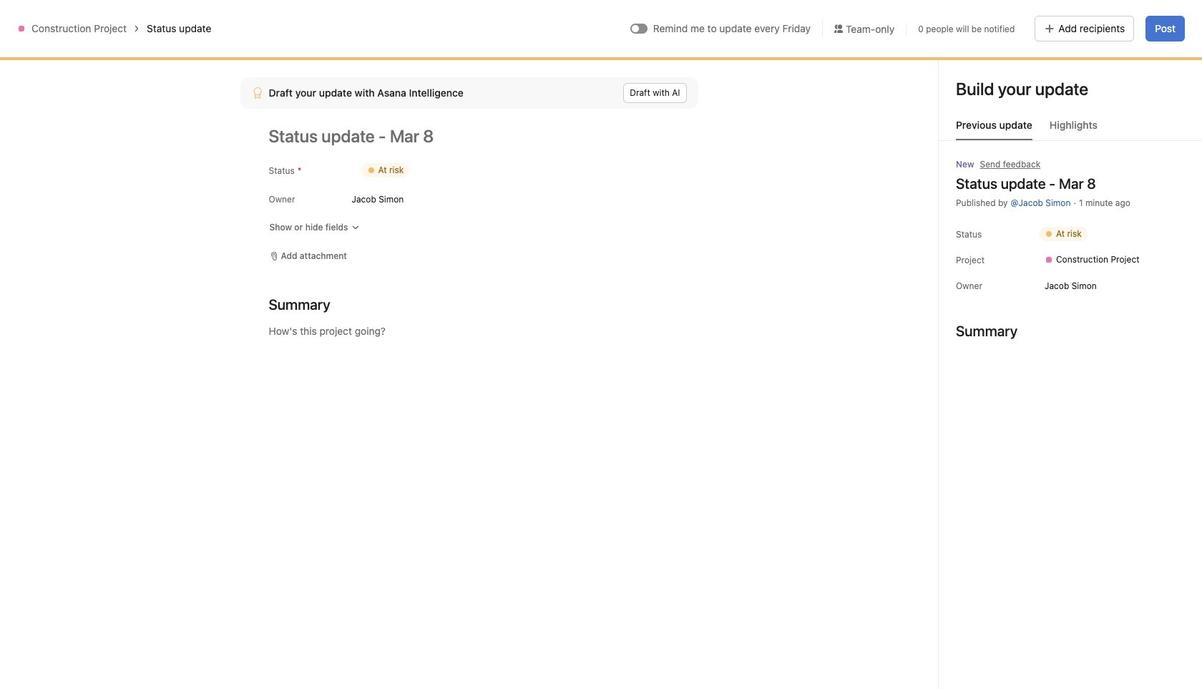 Task type: locate. For each thing, give the bounding box(es) containing it.
Section title text field
[[269, 295, 331, 315]]

add task image
[[351, 135, 362, 147]]

rules for created image
[[981, 135, 992, 147]]

switch
[[631, 24, 648, 34]]

board image
[[198, 52, 215, 69]]

tab list
[[939, 117, 1203, 141]]

add task image
[[1004, 135, 1015, 147]]

rules for drafting image
[[328, 135, 339, 147]]

add to starred image
[[394, 47, 406, 58]]

manage project members image
[[935, 52, 952, 69]]



Task type: describe. For each thing, give the bounding box(es) containing it.
Title of update text field
[[269, 120, 698, 152]]

hide sidebar image
[[19, 11, 30, 23]]



Task type: vqa. For each thing, say whether or not it's contained in the screenshot.
Mark complete image related to Plan games Cell
no



